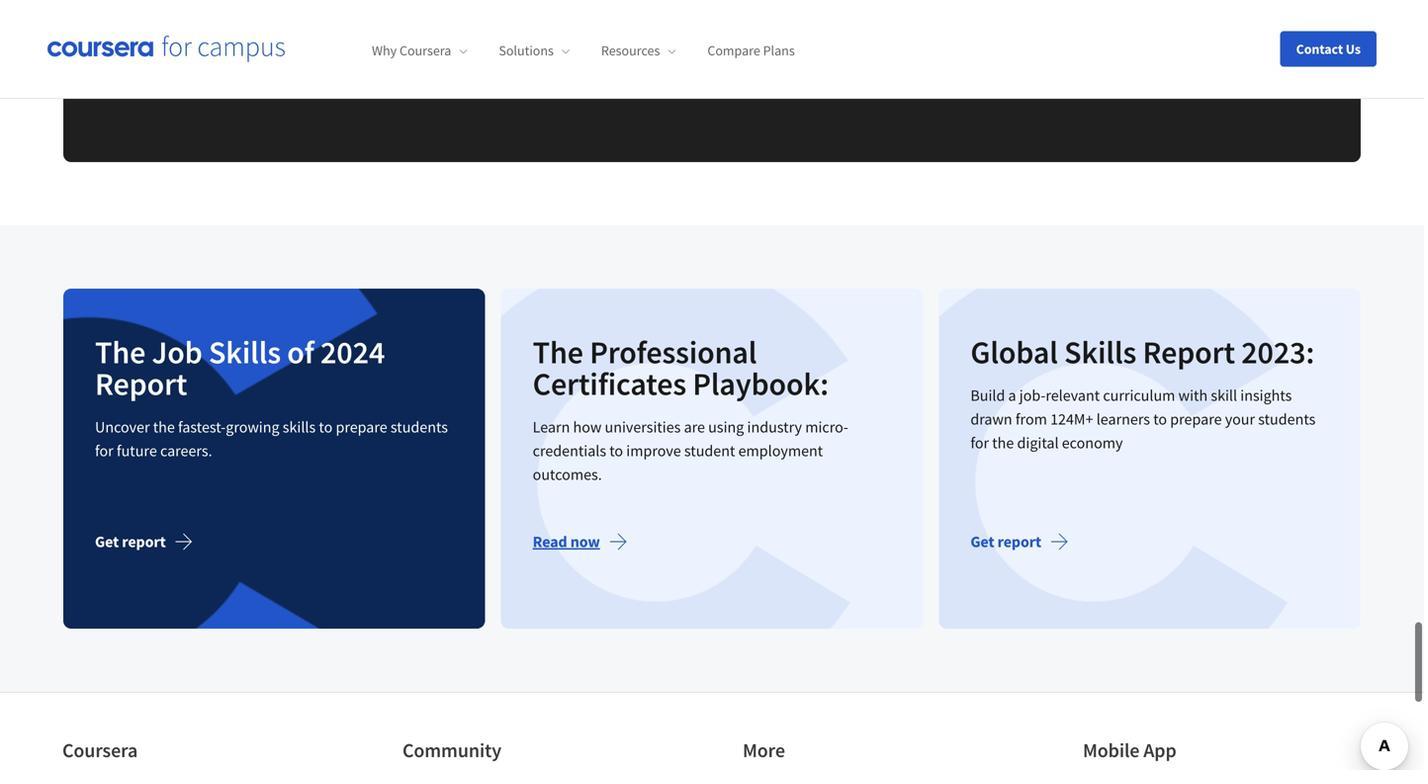 Task type: vqa. For each thing, say whether or not it's contained in the screenshot.
UP
no



Task type: describe. For each thing, give the bounding box(es) containing it.
plans
[[764, 42, 795, 60]]

compare
[[708, 42, 761, 60]]

of
[[287, 332, 314, 372]]

to inside build a job-relevant curriculum with skill insights drawn from 124m+ learners to prepare your students for the digital economy
[[1154, 409, 1168, 429]]

with
[[1179, 386, 1208, 405]]

get report for global skills report 2023:
[[971, 532, 1042, 552]]

the for the professional certificates playbook:
[[533, 332, 584, 372]]

contact
[[1297, 40, 1344, 58]]

future
[[117, 441, 157, 461]]

build
[[971, 386, 1006, 405]]

learn how universities are using industry micro- credentials to improve student employment outcomes.
[[533, 417, 849, 485]]

coursera for campus image
[[47, 35, 285, 63]]

employment
[[739, 441, 823, 461]]

playbook:
[[693, 364, 829, 404]]

why coursera link
[[372, 42, 467, 60]]

fastest-
[[178, 417, 226, 437]]

curriculum
[[1104, 386, 1176, 405]]

0 vertical spatial coursera
[[400, 42, 452, 60]]

report inside 'the job skills of 2024 report'
[[95, 364, 187, 404]]

using
[[709, 417, 744, 437]]

students inside build a job-relevant curriculum with skill insights drawn from 124m+ learners to prepare your students for the digital economy
[[1259, 409, 1316, 429]]

more
[[743, 738, 786, 763]]

why coursera
[[372, 42, 452, 60]]

uncover
[[95, 417, 150, 437]]

us
[[1347, 40, 1362, 58]]

compare plans
[[708, 42, 795, 60]]

solutions
[[499, 42, 554, 60]]

how
[[573, 417, 602, 437]]

outcomes.
[[533, 465, 602, 485]]

a
[[1009, 386, 1017, 405]]

the inside build a job-relevant curriculum with skill insights drawn from 124m+ learners to prepare your students for the digital economy
[[993, 433, 1015, 453]]

job-
[[1020, 386, 1046, 405]]

to inside learn how universities are using industry micro- credentials to improve student employment outcomes.
[[610, 441, 624, 461]]

the for the job skills of 2024 report
[[95, 332, 146, 372]]

0 horizontal spatial coursera
[[62, 738, 138, 763]]

compare plans link
[[708, 42, 795, 60]]

credentials
[[533, 441, 607, 461]]

digital
[[1018, 433, 1059, 453]]

the job skills of 2024 report
[[95, 332, 385, 404]]

contact us
[[1297, 40, 1362, 58]]

skill
[[1212, 386, 1238, 405]]

relevant
[[1046, 386, 1100, 405]]

industry
[[748, 417, 803, 437]]

read now
[[533, 532, 600, 552]]

from
[[1016, 409, 1048, 429]]

124m+
[[1051, 409, 1094, 429]]

job
[[152, 332, 203, 372]]

resources link
[[602, 42, 676, 60]]

micro-
[[806, 417, 849, 437]]

community
[[403, 738, 502, 763]]

get report button for global skills report 2023:
[[971, 518, 1086, 566]]

to inside uncover the fastest-growing skills to prepare students for future careers.
[[319, 417, 333, 437]]

learn
[[533, 417, 570, 437]]



Task type: locate. For each thing, give the bounding box(es) containing it.
1 horizontal spatial get
[[971, 532, 995, 552]]

read now button
[[533, 518, 644, 566]]

2 skills from the left
[[1065, 332, 1137, 372]]

read
[[533, 532, 568, 552]]

students inside uncover the fastest-growing skills to prepare students for future careers.
[[391, 417, 448, 437]]

get for the job skills of 2024 report
[[95, 532, 119, 552]]

report up the uncover
[[95, 364, 187, 404]]

growing
[[226, 417, 280, 437]]

skills inside 'the job skills of 2024 report'
[[209, 332, 281, 372]]

skills left the of
[[209, 332, 281, 372]]

0 horizontal spatial for
[[95, 441, 114, 461]]

the left "job"
[[95, 332, 146, 372]]

1 horizontal spatial report
[[1143, 332, 1236, 372]]

0 horizontal spatial get
[[95, 532, 119, 552]]

the up careers.
[[153, 417, 175, 437]]

the
[[153, 417, 175, 437], [993, 433, 1015, 453]]

0 horizontal spatial skills
[[209, 332, 281, 372]]

get report
[[95, 532, 166, 552], [971, 532, 1042, 552]]

2 get report from the left
[[971, 532, 1042, 552]]

0 horizontal spatial to
[[319, 417, 333, 437]]

1 the from the left
[[95, 332, 146, 372]]

1 horizontal spatial the
[[993, 433, 1015, 453]]

report for global skills report 2023:
[[998, 532, 1042, 552]]

skills up relevant
[[1065, 332, 1137, 372]]

the inside the professional certificates playbook:
[[533, 332, 584, 372]]

global
[[971, 332, 1059, 372]]

0 horizontal spatial report
[[95, 364, 187, 404]]

students
[[1259, 409, 1316, 429], [391, 417, 448, 437]]

0 horizontal spatial the
[[95, 332, 146, 372]]

report
[[122, 532, 166, 552], [998, 532, 1042, 552]]

0 horizontal spatial report
[[122, 532, 166, 552]]

prepare
[[1171, 409, 1223, 429], [336, 417, 388, 437]]

get
[[95, 532, 119, 552], [971, 532, 995, 552]]

skills
[[283, 417, 316, 437]]

solutions link
[[499, 42, 570, 60]]

get report for the job skills of 2024 report
[[95, 532, 166, 552]]

to down the universities
[[610, 441, 624, 461]]

1 skills from the left
[[209, 332, 281, 372]]

the down drawn
[[993, 433, 1015, 453]]

why
[[372, 42, 397, 60]]

drawn
[[971, 409, 1013, 429]]

skills
[[209, 332, 281, 372], [1065, 332, 1137, 372]]

1 horizontal spatial report
[[998, 532, 1042, 552]]

mobile app
[[1084, 738, 1177, 763]]

2 horizontal spatial to
[[1154, 409, 1168, 429]]

to down curriculum
[[1154, 409, 1168, 429]]

2 get report button from the left
[[971, 518, 1086, 566]]

for down the uncover
[[95, 441, 114, 461]]

uncover the fastest-growing skills to prepare students for future careers.
[[95, 417, 448, 461]]

for
[[971, 433, 990, 453], [95, 441, 114, 461]]

1 horizontal spatial get report button
[[971, 518, 1086, 566]]

report for the job skills of 2024 report
[[122, 532, 166, 552]]

2 the from the left
[[533, 332, 584, 372]]

2 report from the left
[[998, 532, 1042, 552]]

1 horizontal spatial the
[[533, 332, 584, 372]]

2 get from the left
[[971, 532, 995, 552]]

prepare down with
[[1171, 409, 1223, 429]]

the
[[95, 332, 146, 372], [533, 332, 584, 372]]

resources
[[602, 42, 660, 60]]

1 horizontal spatial prepare
[[1171, 409, 1223, 429]]

are
[[684, 417, 705, 437]]

improve
[[627, 441, 682, 461]]

coursera
[[400, 42, 452, 60], [62, 738, 138, 763]]

to
[[1154, 409, 1168, 429], [319, 417, 333, 437], [610, 441, 624, 461]]

get report button for the job skills of 2024 report
[[95, 518, 209, 566]]

get report button
[[95, 518, 209, 566], [971, 518, 1086, 566]]

economy
[[1062, 433, 1124, 453]]

for inside uncover the fastest-growing skills to prepare students for future careers.
[[95, 441, 114, 461]]

0 horizontal spatial get report
[[95, 532, 166, 552]]

your
[[1226, 409, 1256, 429]]

careers.
[[160, 441, 212, 461]]

1 vertical spatial coursera
[[62, 738, 138, 763]]

mobile
[[1084, 738, 1140, 763]]

learners
[[1097, 409, 1151, 429]]

universities
[[605, 417, 681, 437]]

prepare inside uncover the fastest-growing skills to prepare students for future careers.
[[336, 417, 388, 437]]

student
[[685, 441, 736, 461]]

1 get report from the left
[[95, 532, 166, 552]]

the inside uncover the fastest-growing skills to prepare students for future careers.
[[153, 417, 175, 437]]

now
[[571, 532, 600, 552]]

professional
[[590, 332, 757, 372]]

2024
[[321, 332, 385, 372]]

the inside 'the job skills of 2024 report'
[[95, 332, 146, 372]]

for inside build a job-relevant curriculum with skill insights drawn from 124m+ learners to prepare your students for the digital economy
[[971, 433, 990, 453]]

0 horizontal spatial the
[[153, 417, 175, 437]]

1 horizontal spatial to
[[610, 441, 624, 461]]

1 horizontal spatial get report
[[971, 532, 1042, 552]]

0 horizontal spatial prepare
[[336, 417, 388, 437]]

1 get from the left
[[95, 532, 119, 552]]

the professional certificates playbook:
[[533, 332, 829, 404]]

0 horizontal spatial get report button
[[95, 518, 209, 566]]

1 horizontal spatial coursera
[[400, 42, 452, 60]]

prepare right skills
[[336, 417, 388, 437]]

1 horizontal spatial for
[[971, 433, 990, 453]]

get for global skills report 2023:
[[971, 532, 995, 552]]

1 horizontal spatial students
[[1259, 409, 1316, 429]]

insights
[[1241, 386, 1293, 405]]

app
[[1144, 738, 1177, 763]]

certificates
[[533, 364, 687, 404]]

2023:
[[1242, 332, 1315, 372]]

build a job-relevant curriculum with skill insights drawn from 124m+ learners to prepare your students for the digital economy
[[971, 386, 1316, 453]]

1 get report button from the left
[[95, 518, 209, 566]]

0 horizontal spatial students
[[391, 417, 448, 437]]

to right skills
[[319, 417, 333, 437]]

report
[[1143, 332, 1236, 372], [95, 364, 187, 404]]

the up the learn
[[533, 332, 584, 372]]

1 horizontal spatial skills
[[1065, 332, 1137, 372]]

report up with
[[1143, 332, 1236, 372]]

global skills report 2023:
[[971, 332, 1315, 372]]

for down drawn
[[971, 433, 990, 453]]

contact us button
[[1281, 31, 1377, 67]]

prepare inside build a job-relevant curriculum with skill insights drawn from 124m+ learners to prepare your students for the digital economy
[[1171, 409, 1223, 429]]

1 report from the left
[[122, 532, 166, 552]]



